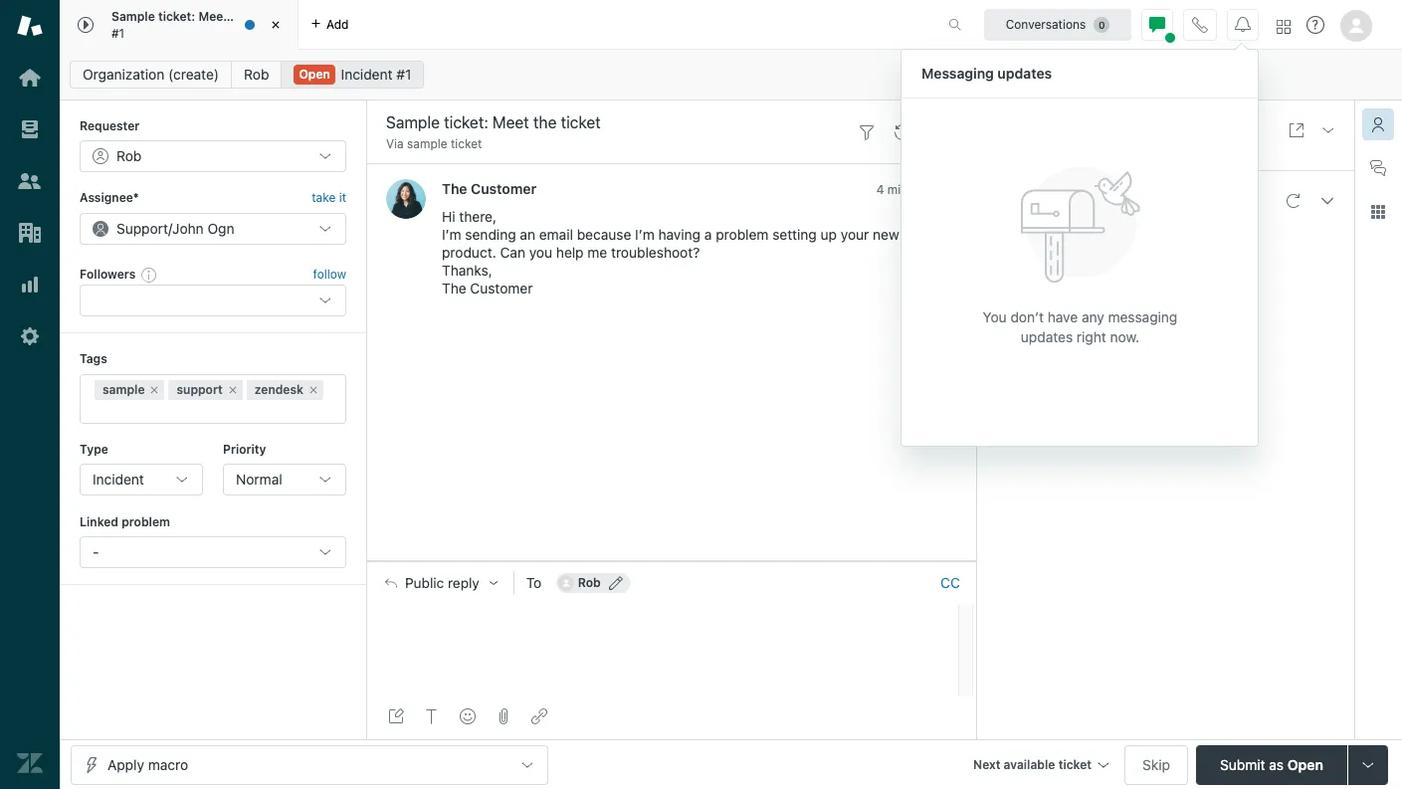 Task type: locate. For each thing, give the bounding box(es) containing it.
messaging updates
[[921, 64, 1052, 81]]

zendesk image
[[17, 750, 43, 776]]

open
[[299, 67, 330, 82], [1287, 756, 1323, 773]]

2 remove image from the left
[[227, 384, 239, 396]]

events image
[[895, 124, 910, 140]]

1 remove image from the left
[[149, 384, 161, 396]]

customers image
[[17, 168, 43, 194]]

support / john ogn
[[116, 220, 234, 237]]

submit as open
[[1220, 756, 1323, 773]]

the customer link
[[442, 181, 536, 197]]

1 vertical spatial customer
[[470, 280, 533, 297]]

2 vertical spatial ticket
[[1058, 757, 1092, 772]]

now.
[[1110, 328, 1139, 345]]

i'm down hi
[[442, 226, 461, 243]]

having
[[658, 226, 701, 243]]

rob down 'requester'
[[116, 148, 142, 165]]

2 horizontal spatial rob
[[578, 575, 601, 590]]

support
[[177, 382, 223, 397]]

organizations image
[[17, 220, 43, 246]]

tab
[[60, 0, 299, 50]]

new
[[873, 226, 899, 243]]

any
[[1082, 308, 1104, 325]]

incident for incident
[[93, 471, 144, 488]]

1 horizontal spatial sample
[[407, 136, 447, 151]]

ticket inside popup button
[[1058, 757, 1092, 772]]

2 horizontal spatial remove image
[[307, 384, 319, 396]]

0 vertical spatial incident
[[341, 66, 393, 83]]

0 horizontal spatial #1
[[111, 25, 125, 40]]

#1
[[111, 25, 125, 40], [396, 66, 411, 83]]

hide composer image
[[663, 553, 679, 569]]

problem down incident popup button
[[122, 514, 170, 529]]

problem
[[716, 226, 769, 243], [122, 514, 170, 529]]

1 vertical spatial sample
[[102, 382, 145, 397]]

submit
[[1220, 756, 1265, 773]]

the
[[442, 181, 467, 197], [442, 280, 466, 297]]

menu
[[901, 48, 1259, 449]]

open image
[[1320, 122, 1336, 138]]

customer
[[471, 181, 536, 197], [470, 280, 533, 297]]

1 horizontal spatial rob
[[244, 66, 269, 83]]

1 horizontal spatial ticket
[[451, 136, 482, 151]]

main element
[[0, 0, 60, 789]]

rob right thompson@gmail.com icon
[[578, 575, 601, 590]]

conversations button
[[984, 8, 1131, 40]]

next available ticket button
[[964, 745, 1116, 788]]

0 horizontal spatial ticket
[[253, 9, 287, 24]]

remove image left support
[[149, 384, 161, 396]]

followers element
[[80, 285, 346, 317]]

me
[[587, 244, 607, 261]]

remove image
[[149, 384, 161, 396], [227, 384, 239, 396], [307, 384, 319, 396]]

2 vertical spatial rob
[[578, 575, 601, 590]]

secondary element
[[60, 55, 1402, 95]]

apply macro
[[107, 756, 188, 773]]

sample ticket: meet the ticket #1
[[111, 9, 287, 40]]

customer up "there,"
[[471, 181, 536, 197]]

requester
[[80, 118, 140, 133]]

1 vertical spatial rob
[[116, 148, 142, 165]]

to
[[526, 574, 542, 591]]

i'm up troubleshoot?
[[635, 226, 654, 243]]

zendesk products image
[[1277, 19, 1291, 33]]

public reply button
[[367, 562, 513, 604]]

2 the from the top
[[442, 280, 466, 297]]

avatar image
[[386, 180, 426, 219]]

via sample ticket
[[386, 136, 482, 151]]

1 vertical spatial open
[[1287, 756, 1323, 773]]

ogn
[[207, 220, 234, 237]]

cc
[[940, 574, 960, 591]]

organization (create)
[[83, 66, 219, 83]]

hi
[[442, 208, 455, 225]]

open down add dropdown button
[[299, 67, 330, 82]]

email
[[539, 226, 573, 243]]

1 horizontal spatial i'm
[[635, 226, 654, 243]]

1 vertical spatial #1
[[396, 66, 411, 83]]

incident inside secondary element
[[341, 66, 393, 83]]

0 vertical spatial the
[[442, 181, 467, 197]]

4 minutes ago
[[876, 182, 956, 197]]

1 horizontal spatial open
[[1287, 756, 1323, 773]]

0 horizontal spatial open
[[299, 67, 330, 82]]

follow button
[[313, 266, 346, 284]]

1 horizontal spatial problem
[[716, 226, 769, 243]]

remove image for zendesk
[[307, 384, 319, 396]]

(create)
[[168, 66, 219, 83]]

0 vertical spatial problem
[[716, 226, 769, 243]]

remove image for sample
[[149, 384, 161, 396]]

updates down have at the right top of page
[[1021, 328, 1073, 345]]

apps image
[[1370, 204, 1386, 220]]

tab containing sample ticket: meet the ticket
[[60, 0, 299, 50]]

updates
[[997, 64, 1052, 81], [1021, 328, 1073, 345]]

incident inside popup button
[[93, 471, 144, 488]]

#1 up via
[[396, 66, 411, 83]]

the inside hi there, i'm sending an email because i'm having a problem setting up your new product. can you help me troubleshoot? thanks, the customer
[[442, 280, 466, 297]]

sample down tags on the top of page
[[102, 382, 145, 397]]

-
[[93, 544, 99, 561]]

1 horizontal spatial incident
[[341, 66, 393, 83]]

format text image
[[424, 708, 440, 724]]

0 vertical spatial ticket
[[253, 9, 287, 24]]

0 horizontal spatial incident
[[93, 471, 144, 488]]

1 i'm from the left
[[442, 226, 461, 243]]

1 vertical spatial incident
[[93, 471, 144, 488]]

0 vertical spatial #1
[[111, 25, 125, 40]]

1 vertical spatial updates
[[1021, 328, 1073, 345]]

don't
[[1010, 308, 1044, 325]]

normal
[[236, 471, 282, 488]]

the customer
[[442, 181, 536, 197]]

ticket right the available
[[1058, 757, 1092, 772]]

as
[[1269, 756, 1284, 773]]

incident down add
[[341, 66, 393, 83]]

ticket right the
[[253, 9, 287, 24]]

the up hi
[[442, 181, 467, 197]]

0 horizontal spatial remove image
[[149, 384, 161, 396]]

sample right via
[[407, 136, 447, 151]]

remove image right support
[[227, 384, 239, 396]]

thanks,
[[442, 262, 492, 279]]

linked problem
[[80, 514, 170, 529]]

rob for to
[[578, 575, 601, 590]]

0 horizontal spatial problem
[[122, 514, 170, 529]]

displays possible ticket submission types image
[[1360, 757, 1376, 773]]

insert emojis image
[[460, 708, 476, 724]]

i'm
[[442, 226, 461, 243], [635, 226, 654, 243]]

notifications image
[[1235, 16, 1251, 32]]

the down thanks,
[[442, 280, 466, 297]]

0 horizontal spatial rob
[[116, 148, 142, 165]]

sample
[[407, 136, 447, 151], [102, 382, 145, 397]]

follow
[[313, 267, 346, 282]]

hi there, i'm sending an email because i'm having a problem setting up your new product. can you help me troubleshoot? thanks, the customer
[[442, 208, 899, 297]]

open right as at the bottom of the page
[[1287, 756, 1323, 773]]

0 vertical spatial updates
[[997, 64, 1052, 81]]

zendesk
[[255, 382, 304, 397]]

an
[[520, 226, 535, 243]]

assignee*
[[80, 190, 139, 205]]

it
[[339, 190, 346, 205]]

0 vertical spatial customer
[[471, 181, 536, 197]]

incident
[[341, 66, 393, 83], [93, 471, 144, 488]]

2 i'm from the left
[[635, 226, 654, 243]]

4 minutes ago text field
[[876, 182, 956, 197]]

add button
[[299, 0, 361, 49]]

rob down close icon
[[244, 66, 269, 83]]

ticket:
[[158, 9, 195, 24]]

incident down "type"
[[93, 471, 144, 488]]

#1 down sample
[[111, 25, 125, 40]]

0 horizontal spatial i'm
[[442, 226, 461, 243]]

troubleshoot?
[[611, 244, 700, 261]]

updates down conversations at the right
[[997, 64, 1052, 81]]

3 remove image from the left
[[307, 384, 319, 396]]

0 vertical spatial rob
[[244, 66, 269, 83]]

1 vertical spatial the
[[442, 280, 466, 297]]

customer down can
[[470, 280, 533, 297]]

admin image
[[17, 323, 43, 349]]

ticket up the customer
[[451, 136, 482, 151]]

rob for requester
[[116, 148, 142, 165]]

via
[[386, 136, 404, 151]]

0 vertical spatial open
[[299, 67, 330, 82]]

#1 inside secondary element
[[396, 66, 411, 83]]

#1 inside sample ticket: meet the ticket #1
[[111, 25, 125, 40]]

you
[[529, 244, 552, 261]]

Subject field
[[382, 110, 845, 134]]

remove image right zendesk on the left of the page
[[307, 384, 319, 396]]

apply
[[107, 756, 144, 773]]

1 horizontal spatial remove image
[[227, 384, 239, 396]]

2 horizontal spatial ticket
[[1058, 757, 1092, 772]]

1 vertical spatial ticket
[[451, 136, 482, 151]]

problem right a
[[716, 226, 769, 243]]

1 horizontal spatial #1
[[396, 66, 411, 83]]

rob inside the requester element
[[116, 148, 142, 165]]



Task type: describe. For each thing, give the bounding box(es) containing it.
can
[[500, 244, 525, 261]]

you don't have any messaging updates right now.
[[983, 308, 1177, 345]]

public reply
[[405, 575, 479, 591]]

remove image for support
[[227, 384, 239, 396]]

requester element
[[80, 141, 346, 173]]

sending
[[465, 226, 516, 243]]

0 vertical spatial sample
[[407, 136, 447, 151]]

reply
[[448, 575, 479, 591]]

up
[[821, 226, 837, 243]]

linked problem element
[[80, 537, 346, 569]]

customer context image
[[1370, 116, 1386, 132]]

tabs tab list
[[60, 0, 927, 50]]

1 vertical spatial problem
[[122, 514, 170, 529]]

next available ticket
[[973, 757, 1092, 772]]

incident button
[[80, 464, 203, 495]]

view more details image
[[1289, 122, 1304, 138]]

problem inside hi there, i'm sending an email because i'm having a problem setting up your new product. can you help me troubleshoot? thanks, the customer
[[716, 226, 769, 243]]

ago
[[935, 182, 956, 197]]

close image
[[266, 15, 286, 35]]

support
[[116, 220, 168, 237]]

incident for incident #1
[[341, 66, 393, 83]]

meet
[[198, 9, 228, 24]]

draft mode image
[[388, 708, 404, 724]]

skip button
[[1124, 745, 1188, 785]]

assignee* element
[[80, 213, 346, 245]]

messaging
[[921, 64, 994, 81]]

take
[[312, 190, 336, 205]]

the
[[231, 9, 250, 24]]

your
[[841, 226, 869, 243]]

there,
[[459, 208, 497, 225]]

you
[[983, 308, 1007, 325]]

rob link
[[231, 61, 282, 89]]

ticket inside sample ticket: meet the ticket #1
[[253, 9, 287, 24]]

tags
[[80, 351, 107, 366]]

incident #1
[[341, 66, 411, 83]]

conversations
[[1006, 16, 1086, 31]]

add attachment image
[[496, 708, 511, 724]]

rob inside rob link
[[244, 66, 269, 83]]

0 horizontal spatial sample
[[102, 382, 145, 397]]

priority
[[223, 441, 266, 456]]

messaging
[[1108, 308, 1177, 325]]

followers
[[80, 266, 136, 281]]

public
[[405, 575, 444, 591]]

button displays agent's chat status as online. image
[[1149, 16, 1165, 32]]

right
[[1077, 328, 1106, 345]]

because
[[577, 226, 631, 243]]

available
[[1004, 757, 1055, 772]]

macro
[[148, 756, 188, 773]]

/
[[168, 220, 172, 237]]

organization (create) button
[[70, 61, 232, 89]]

edit user image
[[609, 576, 623, 590]]

have
[[1048, 308, 1078, 325]]

1 the from the top
[[442, 181, 467, 197]]

add link (cmd k) image
[[531, 708, 547, 724]]

ticket for next available ticket
[[1058, 757, 1092, 772]]

setting
[[772, 226, 817, 243]]

minutes
[[887, 182, 932, 197]]

a
[[704, 226, 712, 243]]

4
[[876, 182, 884, 197]]

get started image
[[17, 65, 43, 91]]

menu containing messaging updates
[[901, 48, 1259, 449]]

views image
[[17, 116, 43, 142]]

help
[[556, 244, 584, 261]]

get help image
[[1306, 16, 1324, 34]]

product.
[[442, 244, 496, 261]]

filter image
[[859, 124, 875, 140]]

zendesk support image
[[17, 13, 43, 39]]

customer inside hi there, i'm sending an email because i'm having a problem setting up your new product. can you help me troubleshoot? thanks, the customer
[[470, 280, 533, 297]]

normal button
[[223, 464, 346, 495]]

open inside secondary element
[[299, 67, 330, 82]]

add
[[326, 16, 349, 31]]

organization
[[83, 66, 164, 83]]

skip
[[1142, 756, 1170, 773]]

thompson@gmail.com image
[[558, 575, 574, 591]]

john
[[172, 220, 204, 237]]

take it
[[312, 190, 346, 205]]

cc button
[[940, 574, 960, 592]]

linked
[[80, 514, 118, 529]]

interactions
[[1001, 192, 1091, 210]]

reporting image
[[17, 272, 43, 298]]

sample
[[111, 9, 155, 24]]

next
[[973, 757, 1000, 772]]

take it button
[[312, 188, 346, 209]]

info on adding followers image
[[142, 267, 157, 283]]

ticket for via sample ticket
[[451, 136, 482, 151]]

type
[[80, 441, 108, 456]]

updates inside you don't have any messaging updates right now.
[[1021, 328, 1073, 345]]



Task type: vqa. For each thing, say whether or not it's contained in the screenshot.
have
yes



